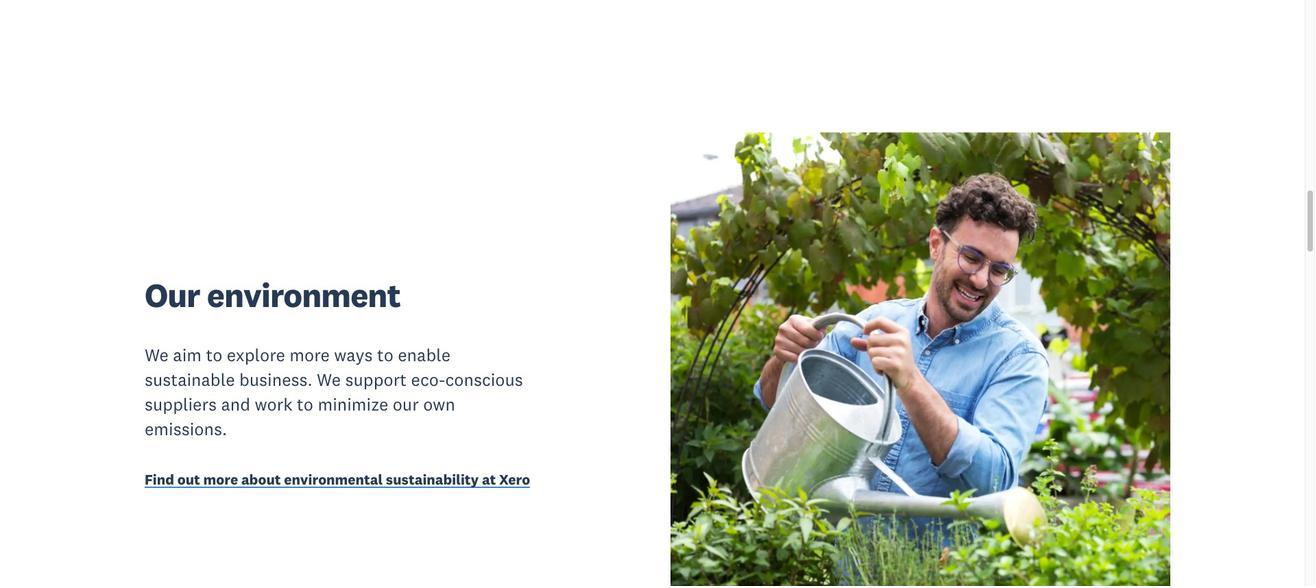 Task type: vqa. For each thing, say whether or not it's contained in the screenshot.
the top We
yes



Task type: locate. For each thing, give the bounding box(es) containing it.
our
[[145, 274, 200, 316]]

0 horizontal spatial more
[[203, 471, 238, 489]]

ways
[[334, 344, 373, 366]]

we left aim
[[145, 344, 169, 366]]

a person watering their vegetables. image
[[671, 133, 1171, 586]]

eco-
[[411, 369, 445, 391]]

more up business.
[[290, 344, 330, 366]]

more
[[290, 344, 330, 366], [203, 471, 238, 489]]

more inside we aim to explore more ways to enable sustainable business. we support eco-conscious suppliers and work to minimize our own emissions.
[[290, 344, 330, 366]]

0 vertical spatial we
[[145, 344, 169, 366]]

explore
[[227, 344, 285, 366]]

our
[[393, 393, 419, 415]]

more right out
[[203, 471, 238, 489]]

to right work
[[297, 393, 313, 415]]

to right aim
[[206, 344, 222, 366]]

sustainability
[[386, 471, 479, 489]]

aim
[[173, 344, 202, 366]]

0 horizontal spatial to
[[206, 344, 222, 366]]

more inside find out more about environmental sustainability at xero link
[[203, 471, 238, 489]]

to
[[206, 344, 222, 366], [377, 344, 394, 366], [297, 393, 313, 415]]

environment
[[207, 274, 400, 316]]

2 horizontal spatial to
[[377, 344, 394, 366]]

xero
[[499, 471, 530, 489]]

minimize
[[318, 393, 388, 415]]

1 vertical spatial we
[[317, 369, 341, 391]]

1 horizontal spatial we
[[317, 369, 341, 391]]

1 horizontal spatial more
[[290, 344, 330, 366]]

sustainable
[[145, 369, 235, 391]]

we
[[145, 344, 169, 366], [317, 369, 341, 391]]

environmental
[[284, 471, 383, 489]]

about
[[241, 471, 281, 489]]

1 vertical spatial more
[[203, 471, 238, 489]]

0 vertical spatial more
[[290, 344, 330, 366]]

out
[[177, 471, 200, 489]]

1 horizontal spatial to
[[297, 393, 313, 415]]

to up "support"
[[377, 344, 394, 366]]

0 horizontal spatial we
[[145, 344, 169, 366]]

we up 'minimize'
[[317, 369, 341, 391]]



Task type: describe. For each thing, give the bounding box(es) containing it.
work
[[255, 393, 293, 415]]

conscious
[[445, 369, 523, 391]]

enable
[[398, 344, 451, 366]]

support
[[345, 369, 407, 391]]

find out more about environmental sustainability at xero link
[[145, 471, 539, 492]]

our environment
[[145, 274, 400, 316]]

we aim to explore more ways to enable sustainable business. we support eco-conscious suppliers and work to minimize our own emissions.
[[145, 344, 523, 440]]

own
[[423, 393, 455, 415]]

find out more about environmental sustainability at xero
[[145, 471, 530, 489]]

and
[[221, 393, 250, 415]]

emissions.
[[145, 418, 227, 440]]

find
[[145, 471, 174, 489]]

business.
[[239, 369, 312, 391]]

suppliers
[[145, 393, 217, 415]]

at
[[482, 471, 496, 489]]



